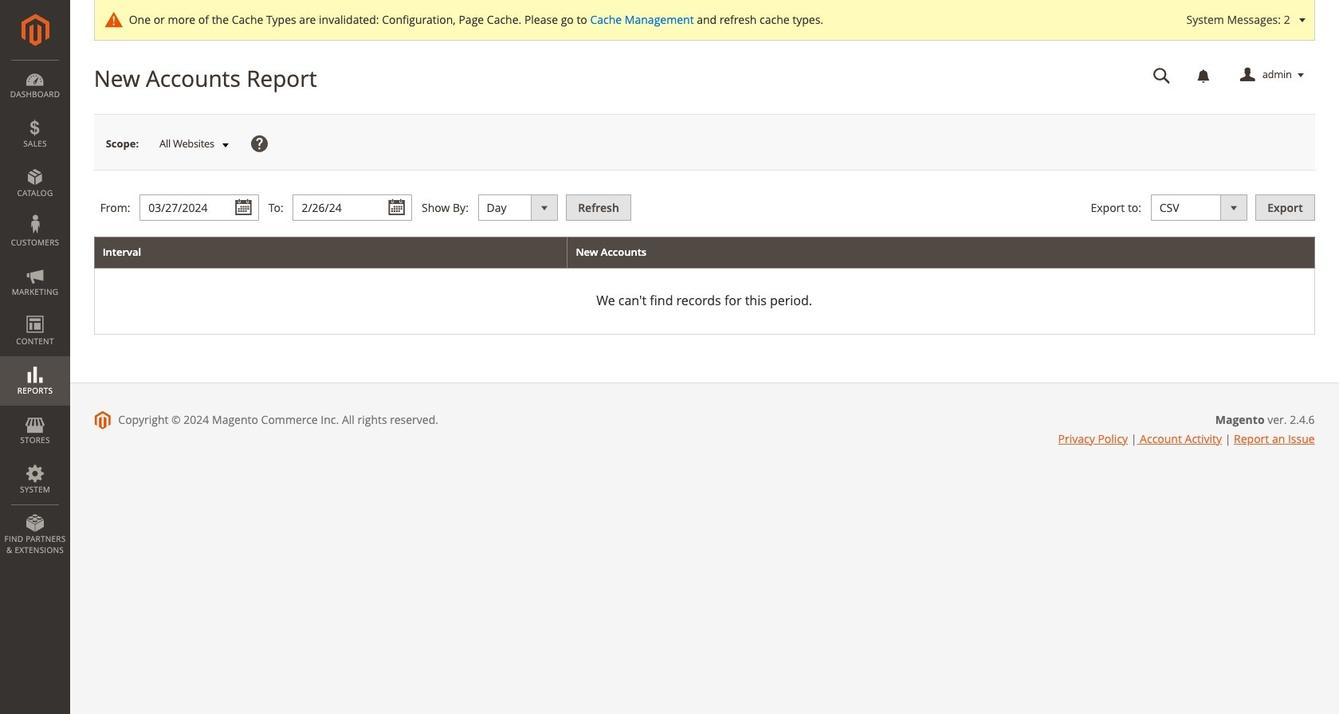 Task type: describe. For each thing, give the bounding box(es) containing it.
magento admin panel image
[[21, 14, 49, 46]]



Task type: locate. For each thing, give the bounding box(es) containing it.
menu bar
[[0, 60, 70, 564]]

None text field
[[1142, 61, 1182, 89], [140, 195, 259, 221], [293, 195, 413, 221], [1142, 61, 1182, 89], [140, 195, 259, 221], [293, 195, 413, 221]]



